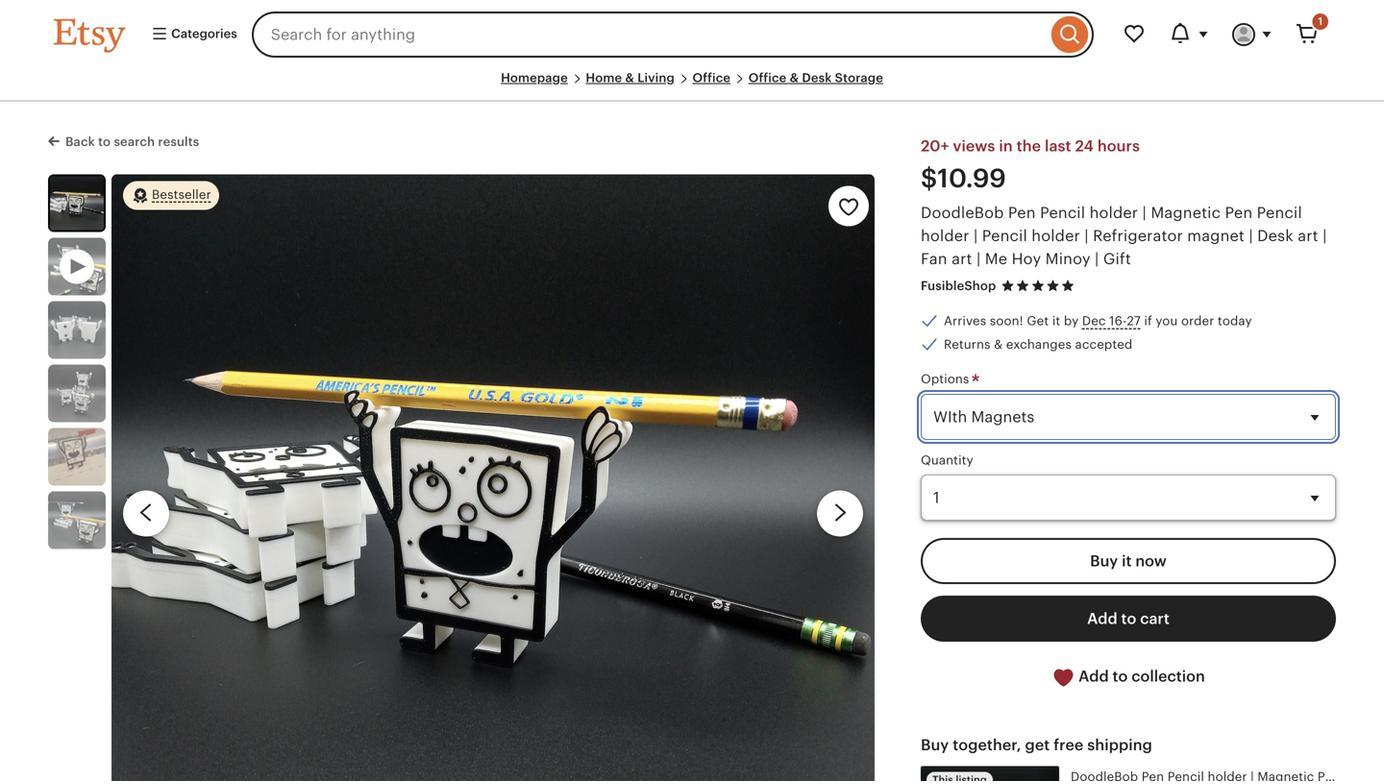 Task type: locate. For each thing, give the bounding box(es) containing it.
2 horizontal spatial holder
[[1090, 204, 1138, 221]]

0 vertical spatial buy
[[1090, 553, 1118, 570]]

magnetic
[[1151, 204, 1221, 221]]

1 horizontal spatial pen
[[1225, 204, 1253, 221]]

buy inside button
[[1090, 553, 1118, 570]]

pen up "hoy"
[[1008, 204, 1036, 221]]

back to search results link
[[48, 131, 199, 151]]

office for office link
[[693, 71, 731, 85]]

& for home
[[625, 71, 634, 85]]

1 horizontal spatial art
[[1298, 227, 1319, 244]]

office & desk storage link
[[749, 71, 883, 85]]

0 vertical spatial art
[[1298, 227, 1319, 244]]

1 horizontal spatial pencil
[[1040, 204, 1085, 221]]

1 horizontal spatial &
[[790, 71, 799, 85]]

0 horizontal spatial pen
[[1008, 204, 1036, 221]]

to inside add to collection button
[[1113, 668, 1128, 685]]

1 horizontal spatial it
[[1122, 553, 1132, 570]]

pencil up minoy
[[1040, 204, 1085, 221]]

add inside button
[[1087, 610, 1118, 628]]

holder up refrigerator
[[1090, 204, 1138, 221]]

art
[[1298, 227, 1319, 244], [952, 250, 972, 268]]

accepted
[[1075, 337, 1133, 352]]

1 vertical spatial buy
[[921, 737, 949, 754]]

it left now
[[1122, 553, 1132, 570]]

categories
[[168, 26, 237, 41]]

hoy
[[1012, 250, 1041, 268]]

&
[[625, 71, 634, 85], [790, 71, 799, 85], [994, 337, 1003, 352]]

add down add to cart
[[1079, 668, 1109, 685]]

& for returns
[[994, 337, 1003, 352]]

holder
[[1090, 204, 1138, 221], [921, 227, 970, 244], [1032, 227, 1080, 244]]

it left by
[[1052, 314, 1061, 328]]

desk left storage
[[802, 71, 832, 85]]

office right office link
[[749, 71, 787, 85]]

1 vertical spatial art
[[952, 250, 972, 268]]

1 office from the left
[[693, 71, 731, 85]]

storage
[[835, 71, 883, 85]]

2 vertical spatial to
[[1113, 668, 1128, 685]]

categories banner
[[19, 0, 1365, 69]]

0 horizontal spatial it
[[1052, 314, 1061, 328]]

add inside button
[[1079, 668, 1109, 685]]

add to cart
[[1087, 610, 1170, 628]]

add to collection button
[[921, 654, 1336, 701]]

0 horizontal spatial buy
[[921, 737, 949, 754]]

|
[[1143, 204, 1147, 221], [974, 227, 978, 244], [1085, 227, 1089, 244], [1249, 227, 1253, 244], [1323, 227, 1327, 244], [977, 250, 981, 268], [1095, 250, 1099, 268]]

0 horizontal spatial holder
[[921, 227, 970, 244]]

2 pen from the left
[[1225, 204, 1253, 221]]

free
[[1054, 737, 1084, 754]]

doodlebob pen pencil holder | magnetic pen pencil holder | pencil holder | refrigerator magnet | desk art | fan art | me hoy minoy | gift
[[921, 204, 1327, 268]]

back to search results
[[65, 135, 199, 149]]

1 vertical spatial it
[[1122, 553, 1132, 570]]

2 horizontal spatial &
[[994, 337, 1003, 352]]

1 horizontal spatial office
[[749, 71, 787, 85]]

2 office from the left
[[749, 71, 787, 85]]

pencil
[[1040, 204, 1085, 221], [1257, 204, 1302, 221], [982, 227, 1027, 244]]

doodlebob pen pencil holder magnetic pen pencil holder image 1 image
[[112, 174, 875, 782], [50, 176, 104, 230]]

desk right magnet
[[1257, 227, 1294, 244]]

0 horizontal spatial &
[[625, 71, 634, 85]]

minoy
[[1046, 250, 1091, 268]]

desk
[[802, 71, 832, 85], [1257, 227, 1294, 244]]

buy left together,
[[921, 737, 949, 754]]

holder up fan
[[921, 227, 970, 244]]

to left the collection
[[1113, 668, 1128, 685]]

office down categories 'banner'
[[693, 71, 731, 85]]

0 vertical spatial add
[[1087, 610, 1118, 628]]

20+ views in the last 24 hours $10.99
[[921, 138, 1140, 193]]

None search field
[[252, 12, 1094, 58]]

add left "cart"
[[1087, 610, 1118, 628]]

doodlebob
[[921, 204, 1004, 221]]

& right returns
[[994, 337, 1003, 352]]

pen up magnet
[[1225, 204, 1253, 221]]

search
[[114, 135, 155, 149]]

1 vertical spatial desk
[[1257, 227, 1294, 244]]

office
[[693, 71, 731, 85], [749, 71, 787, 85]]

the
[[1017, 138, 1041, 155]]

menu bar
[[54, 69, 1330, 102]]

pen
[[1008, 204, 1036, 221], [1225, 204, 1253, 221]]

1 horizontal spatial buy
[[1090, 553, 1118, 570]]

art right magnet
[[1298, 227, 1319, 244]]

0 horizontal spatial office
[[693, 71, 731, 85]]

0 horizontal spatial doodlebob pen pencil holder magnetic pen pencil holder image 1 image
[[50, 176, 104, 230]]

home & living
[[586, 71, 675, 85]]

doodlebob pen pencil holder magnetic pen pencil holder image 4 image
[[48, 428, 106, 486]]

& left storage
[[790, 71, 799, 85]]

to inside back to search results link
[[98, 135, 111, 149]]

art up fusibleshop
[[952, 250, 972, 268]]

none search field inside categories 'banner'
[[252, 12, 1094, 58]]

add to cart button
[[921, 596, 1336, 642]]

1
[[1318, 15, 1323, 27]]

it
[[1052, 314, 1061, 328], [1122, 553, 1132, 570]]

buy left now
[[1090, 553, 1118, 570]]

1 horizontal spatial desk
[[1257, 227, 1294, 244]]

to
[[98, 135, 111, 149], [1121, 610, 1137, 628], [1113, 668, 1128, 685]]

categories button
[[136, 17, 246, 52]]

to left "cart"
[[1121, 610, 1137, 628]]

1 horizontal spatial holder
[[1032, 227, 1080, 244]]

0 vertical spatial it
[[1052, 314, 1061, 328]]

buy it now button
[[921, 538, 1336, 584]]

buy for buy together, get free shipping
[[921, 737, 949, 754]]

pencil up "me"
[[982, 227, 1027, 244]]

to for search
[[98, 135, 111, 149]]

to inside the add to cart button
[[1121, 610, 1137, 628]]

buy
[[1090, 553, 1118, 570], [921, 737, 949, 754]]

1 vertical spatial to
[[1121, 610, 1137, 628]]

holder up minoy
[[1032, 227, 1080, 244]]

pencil right magnetic
[[1257, 204, 1302, 221]]

1 vertical spatial add
[[1079, 668, 1109, 685]]

add
[[1087, 610, 1118, 628], [1079, 668, 1109, 685]]

0 vertical spatial desk
[[802, 71, 832, 85]]

fusibleshop
[[921, 279, 996, 293]]

1 pen from the left
[[1008, 204, 1036, 221]]

to right back
[[98, 135, 111, 149]]

by
[[1064, 314, 1079, 328]]

fan
[[921, 250, 948, 268]]

0 vertical spatial to
[[98, 135, 111, 149]]

& right "home"
[[625, 71, 634, 85]]

living
[[638, 71, 675, 85]]

me
[[985, 250, 1008, 268]]



Task type: vqa. For each thing, say whether or not it's contained in the screenshot.
DoodleBob Pen Pencil holder | Magnetic Pen Pencil holder | Pencil holder | Refrigerator magnet | Desk art | Fan art | Me Hoy Minoy | Gift
yes



Task type: describe. For each thing, give the bounding box(es) containing it.
home & living link
[[586, 71, 675, 85]]

0 horizontal spatial desk
[[802, 71, 832, 85]]

quantity
[[921, 453, 974, 467]]

exchanges
[[1006, 337, 1072, 352]]

today
[[1218, 314, 1252, 328]]

0 horizontal spatial art
[[952, 250, 972, 268]]

homepage
[[501, 71, 568, 85]]

add for add to collection
[[1079, 668, 1109, 685]]

now
[[1136, 553, 1167, 570]]

homepage link
[[501, 71, 568, 85]]

back
[[65, 135, 95, 149]]

16-
[[1109, 314, 1127, 328]]

results
[[158, 135, 199, 149]]

it inside buy it now button
[[1122, 553, 1132, 570]]

add to collection
[[1075, 668, 1205, 685]]

to for cart
[[1121, 610, 1137, 628]]

in
[[999, 138, 1013, 155]]

24
[[1075, 138, 1094, 155]]

refrigerator
[[1093, 227, 1183, 244]]

menu bar containing homepage
[[54, 69, 1330, 102]]

buy for buy it now
[[1090, 553, 1118, 570]]

fusibleshop link
[[921, 279, 996, 293]]

buy together, get free shipping
[[921, 737, 1152, 754]]

desk inside doodlebob pen pencil holder | magnetic pen pencil holder | pencil holder | refrigerator magnet | desk art | fan art | me hoy minoy | gift
[[1257, 227, 1294, 244]]

doodlebob pen pencil holder magnetic pen pencil holder image 5 image
[[48, 491, 106, 549]]

shipping
[[1087, 737, 1152, 754]]

last
[[1045, 138, 1071, 155]]

2 horizontal spatial pencil
[[1257, 204, 1302, 221]]

options
[[921, 372, 973, 386]]

buy it now
[[1090, 553, 1167, 570]]

you
[[1156, 314, 1178, 328]]

if
[[1144, 314, 1152, 328]]

order
[[1181, 314, 1214, 328]]

office for office & desk storage
[[749, 71, 787, 85]]

doodlebob pen pencil holder magnetic pen pencil holder image 2 image
[[48, 301, 106, 359]]

gift
[[1103, 250, 1131, 268]]

magnet
[[1187, 227, 1245, 244]]

1 horizontal spatial doodlebob pen pencil holder magnetic pen pencil holder image 1 image
[[112, 174, 875, 782]]

soon! get
[[990, 314, 1049, 328]]

add for add to cart
[[1087, 610, 1118, 628]]

office & desk storage
[[749, 71, 883, 85]]

collection
[[1132, 668, 1205, 685]]

to for collection
[[1113, 668, 1128, 685]]

1 link
[[1284, 12, 1330, 58]]

dec
[[1082, 314, 1106, 328]]

0 horizontal spatial pencil
[[982, 227, 1027, 244]]

office link
[[693, 71, 731, 85]]

views
[[953, 138, 995, 155]]

returns & exchanges accepted
[[944, 337, 1133, 352]]

& for office
[[790, 71, 799, 85]]

home
[[586, 71, 622, 85]]

Search for anything text field
[[252, 12, 1047, 58]]

get
[[1025, 737, 1050, 754]]

doodlebob pen pencil holder magnetic pen pencil holder image 3 image
[[48, 365, 106, 422]]

cart
[[1140, 610, 1170, 628]]

hours
[[1098, 138, 1140, 155]]

bestseller button
[[123, 180, 219, 211]]

20+
[[921, 138, 949, 155]]

arrives soon! get it by dec 16-27 if you order today
[[944, 314, 1252, 328]]

returns
[[944, 337, 991, 352]]

arrives
[[944, 314, 987, 328]]

27
[[1127, 314, 1141, 328]]

together,
[[953, 737, 1021, 754]]

$10.99
[[921, 164, 1006, 193]]

bestseller
[[152, 187, 211, 202]]



